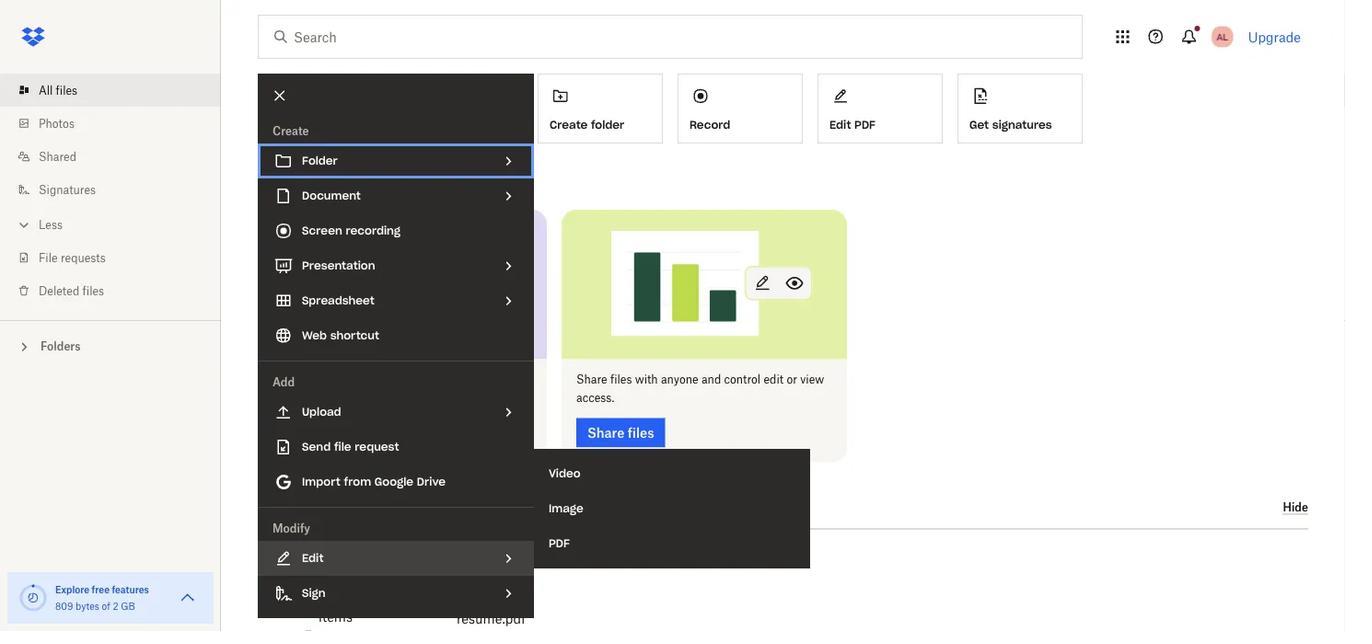 Task type: vqa. For each thing, say whether or not it's contained in the screenshot.
new folder button
no



Task type: describe. For each thing, give the bounding box(es) containing it.
suggested
[[258, 497, 339, 516]]

gb
[[121, 601, 135, 612]]

pdf inside button
[[855, 118, 876, 132]]

of
[[102, 601, 110, 612]]

share
[[577, 373, 608, 387]]

get for get signatures
[[970, 118, 989, 132]]

web shortcut
[[302, 329, 379, 343]]

less
[[39, 218, 63, 232]]

or
[[787, 373, 797, 387]]

desktop
[[328, 373, 369, 387]]

menu containing video
[[534, 449, 810, 569]]

send file request
[[302, 440, 399, 455]]

809
[[55, 601, 73, 612]]

signatures
[[993, 118, 1052, 132]]

video
[[549, 467, 581, 481]]

access.
[[577, 391, 615, 405]]

pdf inside menu
[[549, 537, 570, 551]]

requests
[[61, 251, 106, 265]]

send
[[302, 440, 331, 455]]

edit for edit pdf
[[830, 118, 851, 132]]

activity
[[424, 497, 481, 516]]

install on desktop to work on files offline and stay synced.
[[276, 373, 511, 405]]

edit for edit
[[302, 552, 324, 566]]

resume.pdf
[[457, 612, 526, 627]]

dropbox image
[[15, 18, 52, 55]]

stay
[[276, 391, 298, 405]]

offline
[[455, 373, 488, 387]]

import
[[302, 475, 341, 490]]

folder menu item
[[258, 144, 534, 179]]

shortcut
[[330, 329, 379, 343]]

menu containing folder
[[258, 74, 534, 619]]

less image
[[15, 216, 33, 234]]

image
[[549, 502, 584, 516]]

create folder button
[[538, 74, 663, 144]]

upgrade link
[[1249, 29, 1301, 45]]

files for all files
[[56, 83, 77, 97]]

screen
[[302, 224, 342, 238]]

2 on from the left
[[414, 373, 427, 387]]

upload
[[302, 405, 341, 420]]

record button
[[678, 74, 803, 144]]

items
[[319, 610, 353, 625]]

all files list item
[[0, 74, 221, 107]]

2
[[113, 601, 118, 612]]

get signatures
[[970, 118, 1052, 132]]

resume.pdf link
[[457, 609, 526, 630]]

add
[[273, 375, 295, 389]]

folder
[[302, 154, 338, 168]]

edit menu item
[[258, 542, 534, 577]]

your
[[385, 497, 419, 516]]

get for get started with dropbox
[[258, 169, 280, 185]]

edit pdf button
[[818, 74, 943, 144]]

file
[[39, 251, 58, 265]]

explore
[[55, 584, 90, 596]]

deleted files
[[39, 284, 104, 298]]

free
[[92, 584, 110, 596]]

signatures
[[39, 183, 96, 197]]

started
[[284, 169, 328, 185]]

to
[[372, 373, 383, 387]]

suggested from your activity
[[258, 497, 481, 516]]

all
[[39, 83, 53, 97]]

view
[[800, 373, 824, 387]]

request
[[355, 440, 399, 455]]

list containing all files
[[0, 63, 221, 321]]

and inside share files with anyone and control edit or view access.
[[702, 373, 721, 387]]

file requests
[[39, 251, 106, 265]]



Task type: locate. For each thing, give the bounding box(es) containing it.
create inside menu
[[273, 124, 309, 138]]

web
[[302, 329, 327, 343]]

0 horizontal spatial with
[[331, 169, 358, 185]]

create for create
[[273, 124, 309, 138]]

1 from from the top
[[344, 475, 371, 490]]

0 vertical spatial from
[[344, 475, 371, 490]]

record
[[690, 118, 731, 132]]

edit pdf
[[830, 118, 876, 132]]

with left 'anyone'
[[635, 373, 658, 387]]

0 vertical spatial pdf
[[855, 118, 876, 132]]

files for deleted files
[[82, 284, 104, 298]]

0 horizontal spatial create
[[273, 124, 309, 138]]

with up "document"
[[331, 169, 358, 185]]

bytes
[[76, 601, 99, 612]]

anyone
[[661, 373, 699, 387]]

signatures link
[[15, 173, 221, 206]]

on
[[312, 373, 325, 387], [414, 373, 427, 387]]

screen recording menu item
[[258, 214, 534, 249]]

with
[[331, 169, 358, 185], [635, 373, 658, 387]]

and right "offline"
[[491, 373, 511, 387]]

deleted files link
[[15, 274, 221, 308]]

1 horizontal spatial get
[[970, 118, 989, 132]]

pdf
[[855, 118, 876, 132], [549, 537, 570, 551]]

drive
[[417, 475, 446, 490]]

edit
[[830, 118, 851, 132], [302, 552, 324, 566]]

features
[[112, 584, 149, 596]]

document menu item
[[258, 179, 534, 214]]

control
[[724, 373, 761, 387]]

files right all
[[56, 83, 77, 97]]

screen recording
[[302, 224, 401, 238]]

all files
[[39, 83, 77, 97]]

explore free features 809 bytes of 2 gb
[[55, 584, 149, 612]]

0 horizontal spatial edit
[[302, 552, 324, 566]]

with inside share files with anyone and control edit or view access.
[[635, 373, 658, 387]]

1 and from the left
[[491, 373, 511, 387]]

share files with anyone and control edit or view access.
[[577, 373, 824, 405]]

create folder
[[550, 118, 625, 132]]

files inside list item
[[56, 83, 77, 97]]

send file request menu item
[[258, 430, 534, 465]]

shared
[[39, 150, 76, 163]]

0 horizontal spatial pdf
[[549, 537, 570, 551]]

list
[[0, 63, 221, 321]]

menu
[[258, 74, 534, 619], [534, 449, 810, 569]]

get
[[970, 118, 989, 132], [258, 169, 280, 185]]

get inside 'button'
[[970, 118, 989, 132]]

sign menu item
[[258, 577, 534, 612]]

file requests link
[[15, 241, 221, 274]]

files
[[56, 83, 77, 97], [82, 284, 104, 298], [430, 373, 452, 387], [611, 373, 632, 387]]

upload menu item
[[258, 395, 534, 430]]

files inside share files with anyone and control edit or view access.
[[611, 373, 632, 387]]

presentation
[[302, 259, 375, 273]]

get left signatures
[[970, 118, 989, 132]]

photos link
[[15, 107, 221, 140]]

on right work
[[414, 373, 427, 387]]

close image
[[264, 80, 296, 111]]

files right deleted
[[82, 284, 104, 298]]

with for started
[[331, 169, 358, 185]]

shared link
[[15, 140, 221, 173]]

recording
[[346, 224, 401, 238]]

sign
[[302, 587, 326, 601]]

1 vertical spatial pdf
[[549, 537, 570, 551]]

items link
[[319, 607, 353, 628]]

upgrade
[[1249, 29, 1301, 45]]

1 vertical spatial with
[[635, 373, 658, 387]]

import from google drive menu item
[[258, 465, 534, 500]]

0 horizontal spatial and
[[491, 373, 511, 387]]

dropbox
[[362, 169, 413, 185]]

1 horizontal spatial edit
[[830, 118, 851, 132]]

create left folder
[[550, 118, 588, 132]]

all files link
[[15, 74, 221, 107]]

web shortcut menu item
[[258, 319, 534, 354]]

google
[[375, 475, 414, 490]]

presentation menu item
[[258, 249, 534, 284]]

files left "offline"
[[430, 373, 452, 387]]

import from google drive
[[302, 475, 446, 490]]

files right share
[[611, 373, 632, 387]]

1 horizontal spatial and
[[702, 373, 721, 387]]

and
[[491, 373, 511, 387], [702, 373, 721, 387]]

0 vertical spatial with
[[331, 169, 358, 185]]

and inside install on desktop to work on files offline and stay synced.
[[491, 373, 511, 387]]

1 horizontal spatial create
[[550, 118, 588, 132]]

from
[[344, 475, 371, 490], [344, 497, 380, 516]]

files for share files with anyone and control edit or view access.
[[611, 373, 632, 387]]

from for your
[[344, 497, 380, 516]]

and left control
[[702, 373, 721, 387]]

edit
[[764, 373, 784, 387]]

install
[[276, 373, 309, 387]]

modify
[[273, 522, 310, 536]]

2 from from the top
[[344, 497, 380, 516]]

1 horizontal spatial with
[[635, 373, 658, 387]]

get started with dropbox
[[258, 169, 413, 185]]

with for files
[[635, 373, 658, 387]]

synced.
[[301, 391, 341, 405]]

on up synced.
[[312, 373, 325, 387]]

deleted
[[39, 284, 79, 298]]

get signatures button
[[958, 74, 1083, 144]]

2 and from the left
[[702, 373, 721, 387]]

files inside install on desktop to work on files offline and stay synced.
[[430, 373, 452, 387]]

from down import from google drive
[[344, 497, 380, 516]]

create inside button
[[550, 118, 588, 132]]

0 horizontal spatial get
[[258, 169, 280, 185]]

spreadsheet menu item
[[258, 284, 534, 319]]

folders button
[[0, 332, 221, 360]]

0 vertical spatial edit
[[830, 118, 851, 132]]

0 vertical spatial get
[[970, 118, 989, 132]]

get left started on the left top
[[258, 169, 280, 185]]

from up suggested from your activity
[[344, 475, 371, 490]]

file
[[334, 440, 351, 455]]

folders
[[41, 340, 81, 354]]

edit inside menu item
[[302, 552, 324, 566]]

1 on from the left
[[312, 373, 325, 387]]

photos
[[39, 117, 75, 130]]

edit inside button
[[830, 118, 851, 132]]

work
[[386, 373, 411, 387]]

/resume.pdf image
[[465, 537, 518, 606]]

1 vertical spatial from
[[344, 497, 380, 516]]

spreadsheet
[[302, 294, 375, 308]]

create for create folder
[[550, 118, 588, 132]]

create down close icon
[[273, 124, 309, 138]]

1 vertical spatial get
[[258, 169, 280, 185]]

1 horizontal spatial pdf
[[855, 118, 876, 132]]

from inside menu item
[[344, 475, 371, 490]]

folder
[[591, 118, 625, 132]]

quota usage element
[[18, 584, 48, 613]]

create
[[550, 118, 588, 132], [273, 124, 309, 138]]

from for google
[[344, 475, 371, 490]]

1 horizontal spatial on
[[414, 373, 427, 387]]

0 horizontal spatial on
[[312, 373, 325, 387]]

1 vertical spatial edit
[[302, 552, 324, 566]]

document
[[302, 189, 361, 203]]



